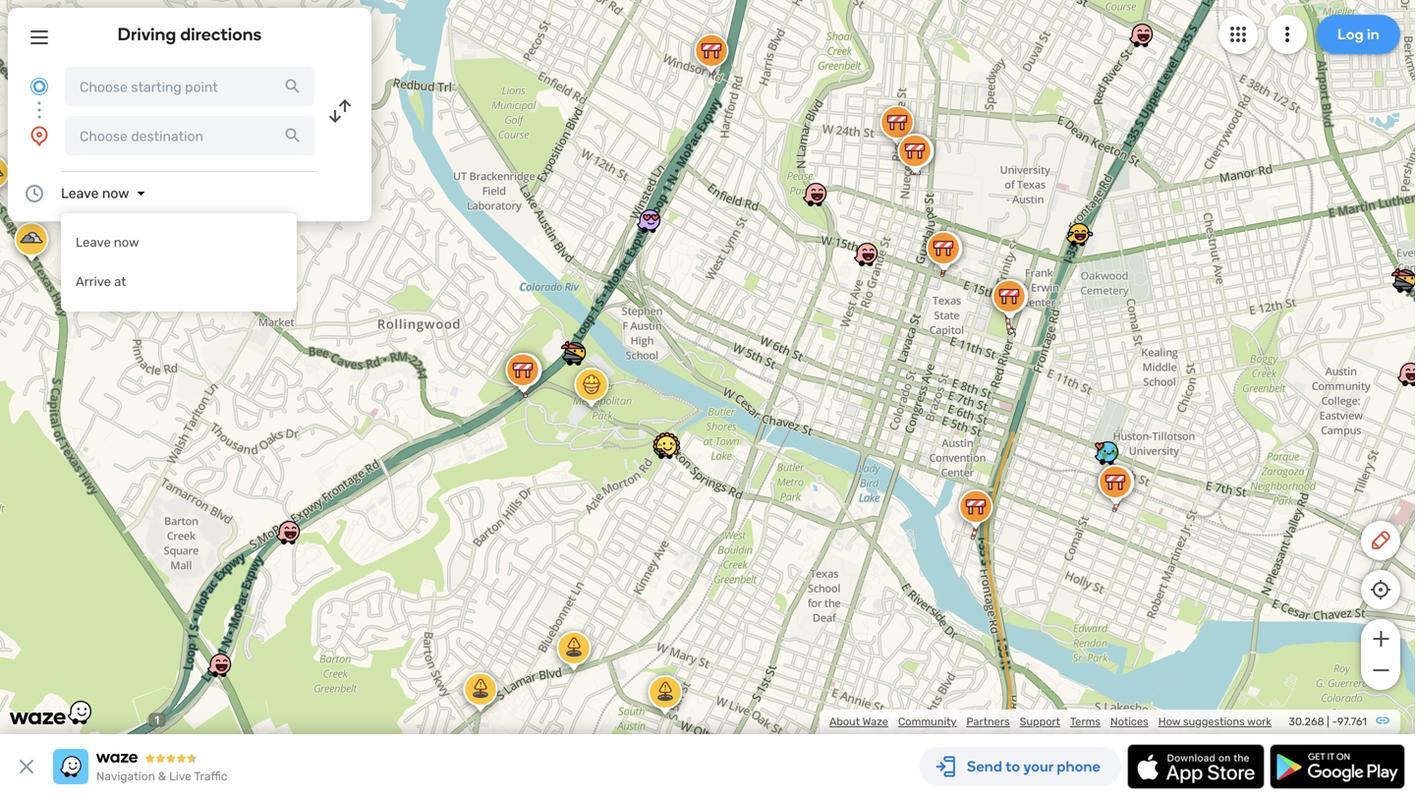 Task type: vqa. For each thing, say whether or not it's contained in the screenshot.
top States
no



Task type: describe. For each thing, give the bounding box(es) containing it.
navigation
[[96, 770, 155, 783]]

notices link
[[1111, 715, 1149, 728]]

work
[[1247, 715, 1272, 728]]

support
[[1020, 715, 1061, 728]]

0 vertical spatial leave now
[[61, 185, 129, 201]]

0 vertical spatial leave
[[61, 185, 99, 201]]

terms link
[[1070, 715, 1101, 728]]

arrive
[[76, 274, 111, 289]]

zoom in image
[[1369, 627, 1393, 651]]

zoom out image
[[1369, 659, 1393, 682]]

terms
[[1070, 715, 1101, 728]]

notices
[[1111, 715, 1149, 728]]

how suggestions work link
[[1159, 715, 1272, 728]]

x image
[[15, 755, 38, 778]]

partners
[[967, 715, 1010, 728]]

partners link
[[967, 715, 1010, 728]]

arrive at
[[76, 274, 126, 289]]

driving directions
[[118, 24, 262, 45]]

leave now inside option
[[76, 235, 139, 250]]

|
[[1327, 715, 1330, 728]]

30.268 | -97.761
[[1289, 715, 1367, 728]]



Task type: locate. For each thing, give the bounding box(es) containing it.
traffic
[[194, 770, 227, 783]]

97.761
[[1337, 715, 1367, 728]]

support link
[[1020, 715, 1061, 728]]

leave up arrive
[[76, 235, 111, 250]]

leave inside option
[[76, 235, 111, 250]]

now up at
[[114, 235, 139, 250]]

waze
[[863, 715, 889, 728]]

-
[[1332, 715, 1338, 728]]

leave now right clock "image"
[[61, 185, 129, 201]]

at
[[114, 274, 126, 289]]

&
[[158, 770, 166, 783]]

Choose destination text field
[[65, 116, 315, 155]]

leave right clock "image"
[[61, 185, 99, 201]]

leave now option
[[61, 223, 297, 262]]

community link
[[898, 715, 957, 728]]

1 vertical spatial now
[[114, 235, 139, 250]]

location image
[[28, 124, 51, 147]]

navigation & live traffic
[[96, 770, 227, 783]]

link image
[[1375, 713, 1391, 728]]

community
[[898, 715, 957, 728]]

leave now up arrive at
[[76, 235, 139, 250]]

live
[[169, 770, 192, 783]]

30.268
[[1289, 715, 1325, 728]]

clock image
[[23, 182, 46, 205]]

suggestions
[[1183, 715, 1245, 728]]

Choose starting point text field
[[65, 67, 315, 106]]

how
[[1159, 715, 1181, 728]]

about
[[830, 715, 860, 728]]

leave
[[61, 185, 99, 201], [76, 235, 111, 250]]

leave now
[[61, 185, 129, 201], [76, 235, 139, 250]]

0 vertical spatial now
[[102, 185, 129, 201]]

about waze community partners support terms notices how suggestions work
[[830, 715, 1272, 728]]

now
[[102, 185, 129, 201], [114, 235, 139, 250]]

directions
[[180, 24, 262, 45]]

arrive at option
[[61, 262, 297, 302]]

current location image
[[28, 75, 51, 98]]

now up leave now option
[[102, 185, 129, 201]]

about waze link
[[830, 715, 889, 728]]

pencil image
[[1369, 529, 1393, 552]]

1 vertical spatial leave
[[76, 235, 111, 250]]

now inside option
[[114, 235, 139, 250]]

driving
[[118, 24, 176, 45]]

1 vertical spatial leave now
[[76, 235, 139, 250]]



